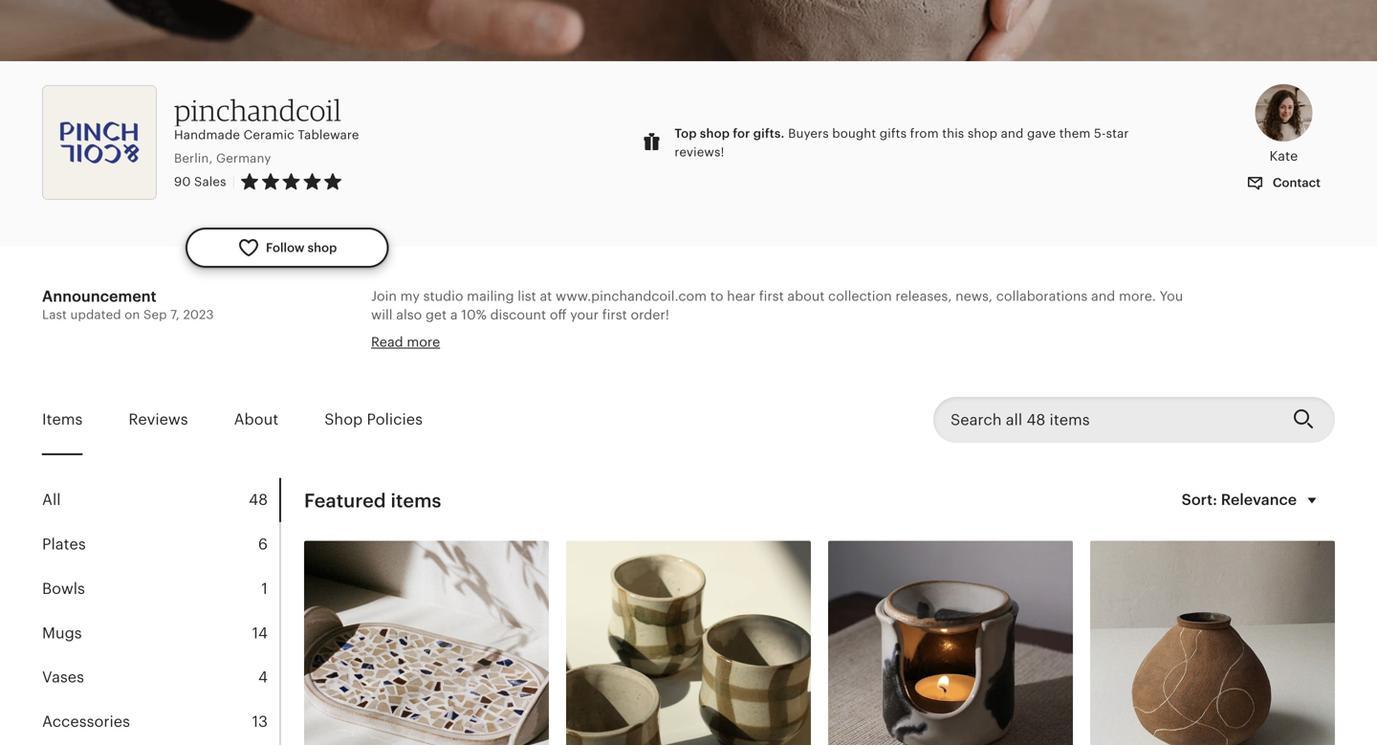 Task type: locate. For each thing, give the bounding box(es) containing it.
collaborations
[[996, 288, 1088, 304]]

0 horizontal spatial sales
[[194, 175, 226, 189]]

sales left tax
[[582, 345, 616, 360]]

contact button
[[1233, 165, 1335, 201]]

shop
[[324, 411, 363, 428]]

indicated
[[371, 345, 432, 360]]

tableware
[[298, 128, 359, 142]]

serving tray with handles, decorative mosaic tray, oval serving platter, ceramic tray blue and cream tones image
[[304, 541, 549, 745]]

shop right follow
[[308, 240, 337, 255]]

and
[[1001, 126, 1024, 141], [1091, 288, 1116, 304]]

sep
[[143, 307, 167, 322]]

are
[[478, 345, 499, 360]]

shop inside buyers bought gifts from this shop and gave them 5-star reviews!
[[968, 126, 998, 141]]

tab containing mugs
[[42, 611, 279, 655]]

follow shop
[[266, 240, 337, 255]]

shop policies link
[[324, 397, 423, 442]]

19
[[1018, 345, 1031, 360]]

about
[[788, 288, 825, 304]]

about
[[234, 411, 279, 428]]

featured
[[304, 490, 386, 512]]

0 horizontal spatial and
[[1001, 126, 1024, 141]]

1 vertical spatial and
[[1091, 288, 1116, 304]]

will
[[371, 307, 393, 322]]

from
[[910, 126, 939, 141]]

3 tab from the top
[[42, 567, 279, 611]]

2 horizontal spatial shop
[[968, 126, 998, 141]]

0 vertical spatial sales
[[194, 175, 226, 189]]

you
[[1160, 288, 1183, 304]]

1 horizontal spatial and
[[1091, 288, 1116, 304]]

1 vertical spatial sales
[[582, 345, 616, 360]]

first down www.pinchandcoil.com
[[602, 307, 627, 322]]

more
[[407, 334, 440, 350]]

germany
[[216, 151, 271, 165]]

1 tab from the top
[[42, 478, 279, 522]]

90 sales |
[[174, 175, 236, 189]]

studio
[[423, 288, 463, 304]]

shop inside button
[[308, 240, 337, 255]]

is
[[642, 345, 653, 360]]

5-
[[1094, 126, 1106, 141]]

order!
[[631, 307, 670, 322]]

about link
[[234, 397, 279, 442]]

status
[[879, 345, 918, 360]]

7,
[[170, 307, 180, 322]]

your
[[570, 307, 599, 322]]

top
[[675, 126, 697, 141]]

and left "more."
[[1091, 288, 1116, 304]]

|
[[232, 175, 236, 189]]

4 tab from the top
[[42, 611, 279, 655]]

tax
[[619, 345, 639, 360]]

shop up reviews!
[[700, 126, 730, 141]]

1 horizontal spatial sales
[[582, 345, 616, 360]]

shop for top shop for gifts.
[[700, 126, 730, 141]]

2023
[[183, 307, 214, 322]]

berlin,
[[174, 151, 213, 165]]

list
[[518, 288, 536, 304]]

tab containing vases
[[42, 655, 279, 700]]

0 horizontal spatial to
[[710, 288, 724, 304]]

ustg
[[1035, 345, 1068, 360]]

90 sales link
[[174, 175, 226, 189]]

1 horizontal spatial shop
[[700, 126, 730, 141]]

discount
[[490, 307, 546, 322]]

business
[[820, 345, 876, 360]]

0 vertical spatial and
[[1001, 126, 1024, 141]]

1
[[262, 580, 268, 597]]

prices
[[435, 345, 475, 360]]

tab containing accessories
[[42, 700, 279, 744]]

shop right this
[[968, 126, 998, 141]]

to right due
[[766, 345, 779, 360]]

join my studio mailing list at www.pinchandcoil.com to hear first about collection releases, news, collaborations and more. you will also get a 10% discount off your first order!
[[371, 288, 1183, 322]]

read more link
[[371, 334, 440, 350]]

sales left |
[[194, 175, 226, 189]]

shop policies
[[324, 411, 423, 428]]

buyers
[[788, 126, 829, 141]]

tab containing bowls
[[42, 567, 279, 611]]

pinchandcoil handmade ceramic tableware
[[174, 92, 359, 142]]

get
[[426, 307, 447, 322]]

1 vertical spatial first
[[602, 307, 627, 322]]

small
[[782, 345, 816, 360]]

0 vertical spatial first
[[759, 288, 784, 304]]

tab
[[42, 478, 279, 522], [42, 522, 279, 567], [42, 567, 279, 611], [42, 611, 279, 655], [42, 655, 279, 700], [42, 700, 279, 744]]

at
[[540, 288, 552, 304]]

6 tab from the top
[[42, 700, 279, 744]]

and inside buyers bought gifts from this shop and gave them 5-star reviews!
[[1001, 126, 1024, 141]]

to left hear at the top right
[[710, 288, 724, 304]]

sort:
[[1182, 491, 1218, 508]]

sections tab list
[[42, 478, 281, 745]]

first right hear at the top right
[[759, 288, 784, 304]]

to
[[710, 288, 724, 304], [766, 345, 779, 360], [990, 345, 1003, 360]]

5 tab from the top
[[42, 655, 279, 700]]

gifts
[[880, 126, 907, 141]]

announcement
[[42, 288, 157, 305]]

to left §
[[990, 345, 1003, 360]]

sales
[[194, 175, 226, 189], [582, 345, 616, 360]]

for
[[733, 126, 750, 141]]

first
[[759, 288, 784, 304], [602, 307, 627, 322]]

and left gave
[[1001, 126, 1024, 141]]

Search all 48 items text field
[[934, 397, 1278, 443]]

0 horizontal spatial shop
[[308, 240, 337, 255]]

gifts.
[[753, 126, 785, 141]]

shop
[[700, 126, 730, 141], [968, 126, 998, 141], [308, 240, 337, 255]]

2 tab from the top
[[42, 522, 279, 567]]

policies
[[367, 411, 423, 428]]

handmade
[[174, 128, 240, 142]]



Task type: vqa. For each thing, say whether or not it's contained in the screenshot.
shop in the BUTTON
yes



Task type: describe. For each thing, give the bounding box(es) containing it.
gave
[[1027, 126, 1056, 141]]

contact
[[1270, 175, 1321, 190]]

on
[[125, 307, 140, 322]]

mailing
[[467, 288, 514, 304]]

organic sculptural handmade ceramic vase - rounded ceramic flower vase - coiled ceramic vase - handbuilt ceramic vessel image
[[1090, 541, 1335, 745]]

and inside join my studio mailing list at www.pinchandcoil.com to hear first about collection releases, news, collaborations and more. you will also get a 10% discount off your first order!
[[1091, 288, 1116, 304]]

tab containing plates
[[42, 522, 279, 567]]

total
[[502, 345, 531, 360]]

sort: relevance button
[[1170, 478, 1335, 524]]

follow shop button
[[186, 228, 389, 268]]

buyers bought gifts from this shop and gave them 5-star reviews!
[[675, 126, 1129, 159]]

kate image
[[1255, 84, 1313, 142]]

them
[[1060, 126, 1091, 141]]

all
[[42, 491, 61, 508]]

more.
[[1119, 288, 1156, 304]]

last
[[42, 307, 67, 322]]

1 horizontal spatial first
[[759, 288, 784, 304]]

14
[[252, 624, 268, 642]]

1 horizontal spatial to
[[766, 345, 779, 360]]

a
[[450, 307, 458, 322]]

sort: relevance
[[1182, 491, 1297, 508]]

this
[[942, 126, 964, 141]]

§
[[1007, 345, 1014, 360]]

plates
[[42, 536, 86, 553]]

bought
[[832, 126, 876, 141]]

13
[[252, 713, 268, 730]]

contemporary coffee cup / rustic tea cup / small coffee cup / ceramic coffee cup / patterned coffee cup / handmade small cup with pattern image
[[566, 541, 811, 745]]

due
[[738, 345, 762, 360]]

announcement last updated on sep 7, 2023
[[42, 288, 214, 322]]

items
[[42, 411, 83, 428]]

www.pinchandcoil.com
[[556, 288, 707, 304]]

4
[[258, 669, 268, 686]]

vases
[[42, 669, 84, 686]]

tab containing all
[[42, 478, 279, 522]]

pinchandcoil
[[174, 92, 342, 128]]

0 horizontal spatial first
[[602, 307, 627, 322]]

10%
[[461, 307, 487, 322]]

handmade ceramic oil burner in white with anthracite oxide brushstrokes. image
[[828, 541, 1073, 745]]

join
[[371, 288, 397, 304]]

kate
[[1270, 148, 1298, 163]]

berlin, germany
[[174, 151, 271, 165]]

mugs
[[42, 624, 82, 642]]

items link
[[42, 397, 83, 442]]

bowls
[[42, 580, 85, 597]]

48
[[249, 491, 268, 508]]

my
[[400, 288, 420, 304]]

hear
[[727, 288, 756, 304]]

90
[[174, 175, 191, 189]]

star
[[1106, 126, 1129, 141]]

reviews
[[129, 411, 188, 428]]

collection
[[828, 288, 892, 304]]

relevance
[[1221, 491, 1297, 508]]

ceramic
[[244, 128, 294, 142]]

also
[[396, 307, 422, 322]]

to inside join my studio mailing list at www.pinchandcoil.com to hear first about collection releases, news, collaborations and more. you will also get a 10% discount off your first order!
[[710, 288, 724, 304]]

charged
[[681, 345, 734, 360]]

kate link
[[1233, 84, 1335, 165]]

featured items
[[304, 490, 441, 512]]

follow
[[266, 240, 305, 255]]

items
[[391, 490, 441, 512]]

6
[[258, 536, 268, 553]]

shop for follow shop
[[308, 240, 337, 255]]

off
[[550, 307, 567, 322]]

2 horizontal spatial to
[[990, 345, 1003, 360]]

read
[[371, 334, 403, 350]]

news,
[[956, 288, 993, 304]]

reviews!
[[675, 145, 725, 159]]

read more
[[371, 334, 440, 350]]

indicated prices are total prices. sales tax is not charged due to small business status according to § 19 ustg (germany).
[[371, 345, 1143, 360]]

according
[[921, 345, 986, 360]]

releases,
[[896, 288, 952, 304]]

not
[[656, 345, 677, 360]]

prices.
[[535, 345, 578, 360]]

updated
[[70, 307, 121, 322]]



